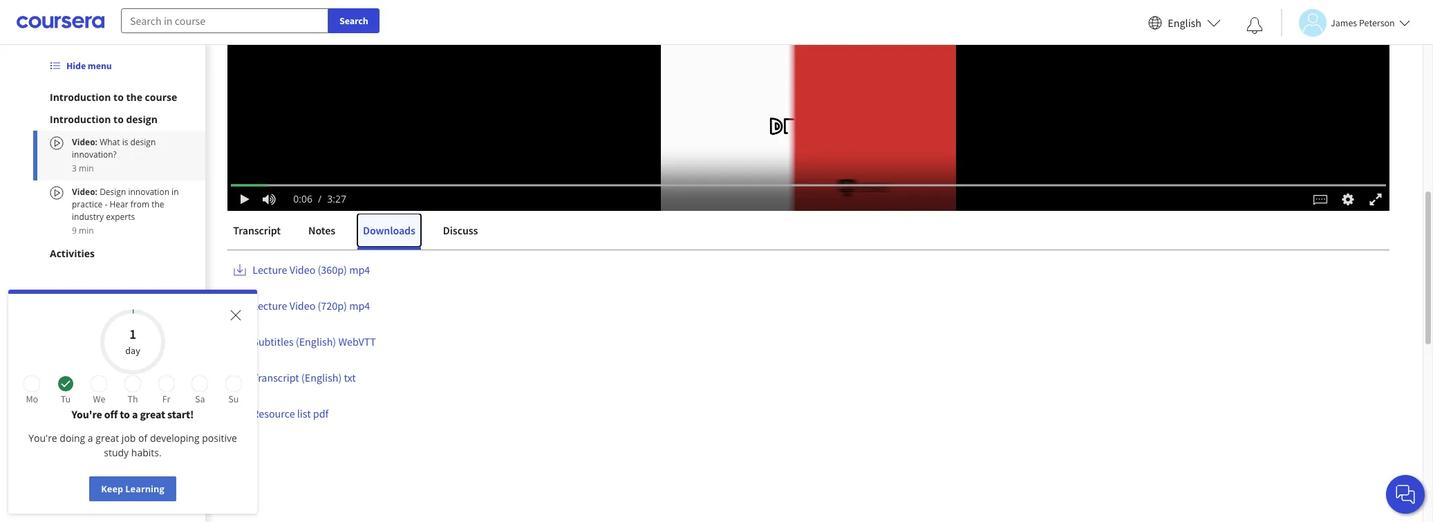 Task type: describe. For each thing, give the bounding box(es) containing it.
9
[[72, 225, 77, 236]]

the inside "design innovation in practice - hear from the industry experts"
[[152, 198, 164, 210]]

english button
[[1143, 0, 1227, 45]]

fr
[[162, 393, 170, 405]]

3:27
[[327, 192, 346, 205]]

design inside the what is design innovation?
[[130, 136, 156, 148]]

lecture video (720p) mp4 link
[[233, 299, 370, 315]]

pdf
[[313, 407, 328, 420]]

you're for you're off to a great start!
[[72, 407, 102, 421]]

discuss
[[443, 223, 478, 237]]

2 vertical spatial design
[[291, 185, 346, 210]]

we
[[93, 393, 105, 405]]

3 minutes 27 seconds element
[[327, 192, 346, 205]]

activities button
[[50, 247, 189, 261]]

day
[[125, 344, 140, 357]]

resource list pdf
[[252, 407, 328, 420]]

txt
[[344, 371, 356, 384]]

lecture for lecture video (720p) mp4
[[252, 299, 287, 313]]

practice
[[72, 198, 103, 210]]

save note
[[1332, 190, 1379, 204]]

hide menu button
[[44, 53, 117, 78]]

a inside "you're doing a great job of developing positive study habits."
[[88, 431, 93, 445]]

industry
[[72, 211, 104, 223]]

transcript (english) txt
[[252, 371, 356, 384]]

learning
[[125, 483, 164, 495]]

transcript for transcript (english) txt
[[252, 371, 299, 384]]

mp4 for lecture video (360p) mp4
[[349, 263, 370, 277]]

is inside the what is design innovation?
[[122, 136, 128, 148]]

design
[[100, 186, 126, 198]]

3 min
[[72, 162, 94, 174]]

start!
[[167, 407, 194, 421]]

peterson
[[1359, 16, 1395, 29]]

subtitles (english) webvtt
[[252, 335, 376, 349]]

discuss button
[[437, 214, 483, 247]]

0 horizontal spatial what is design innovation?
[[72, 136, 156, 160]]

show notifications image
[[1247, 17, 1263, 34]]

in
[[172, 186, 179, 198]]

chat with us image
[[1395, 483, 1417, 505]]

1 vertical spatial what
[[228, 185, 270, 210]]

lecture for lecture video (360p) mp4
[[252, 263, 287, 277]]

mp4 for lecture video (720p) mp4
[[349, 299, 370, 313]]

mo
[[26, 393, 38, 405]]

downloads button
[[357, 214, 421, 247]]

james peterson
[[1331, 16, 1395, 29]]

doing
[[60, 431, 85, 445]]

introduction to the course
[[50, 91, 177, 104]]

you're for you're doing a great job of developing positive study habits.
[[28, 431, 57, 445]]

1 horizontal spatial innovation?
[[350, 185, 447, 210]]

0:06 / 3:27
[[293, 192, 346, 205]]

coursera image
[[17, 11, 104, 33]]

(360p)
[[318, 263, 347, 277]]

1 horizontal spatial what is design innovation?
[[228, 185, 447, 210]]

Search in course text field
[[121, 8, 328, 33]]

experts
[[106, 211, 135, 223]]

job
[[122, 431, 136, 445]]

subtitles (english) webvtt link
[[233, 335, 376, 349]]

(english) for subtitles
[[296, 335, 336, 349]]

developing
[[150, 431, 200, 445]]

play image
[[238, 193, 252, 204]]

course
[[145, 91, 177, 104]]

you're doing a great job of developing positive study habits.
[[28, 431, 237, 459]]

english
[[1168, 16, 1202, 29]]

notes
[[308, 223, 335, 237]]

1 vertical spatial is
[[274, 185, 287, 210]]

0:06
[[293, 192, 312, 205]]



Task type: vqa. For each thing, say whether or not it's contained in the screenshot.
main content
no



Task type: locate. For each thing, give the bounding box(es) containing it.
introduction to design
[[50, 113, 158, 126]]

1 vertical spatial min
[[79, 225, 94, 236]]

1 horizontal spatial you're
[[72, 407, 102, 421]]

from
[[130, 198, 149, 210]]

a right doing
[[88, 431, 93, 445]]

1 vertical spatial mp4
[[349, 299, 370, 313]]

min for 9 min
[[79, 225, 94, 236]]

keep
[[101, 483, 123, 495]]

(english) for transcript
[[301, 371, 342, 384]]

activities
[[50, 247, 95, 260]]

video for (720p)
[[289, 299, 315, 313]]

1
[[129, 325, 136, 342]]

2 introduction from the top
[[50, 113, 111, 126]]

0 vertical spatial design
[[126, 113, 158, 126]]

1 dialog
[[8, 290, 257, 514]]

james peterson button
[[1281, 9, 1410, 36]]

(english)
[[296, 335, 336, 349], [301, 371, 342, 384]]

the inside "dropdown button"
[[126, 91, 142, 104]]

1 vertical spatial design
[[130, 136, 156, 148]]

0 horizontal spatial great
[[96, 431, 119, 445]]

2 video from the top
[[289, 299, 315, 313]]

1 vertical spatial video
[[289, 299, 315, 313]]

what down introduction to design
[[100, 136, 120, 148]]

1 vertical spatial introduction
[[50, 113, 111, 126]]

video: for what is design innovation?
[[72, 136, 100, 148]]

transcript button
[[228, 214, 286, 247]]

to down introduction to the course "dropdown button"
[[113, 113, 124, 126]]

video
[[289, 263, 315, 277], [289, 299, 315, 313]]

3
[[72, 162, 77, 174]]

great
[[140, 407, 165, 421], [96, 431, 119, 445]]

is
[[122, 136, 128, 148], [274, 185, 287, 210]]

transcript up resource
[[252, 371, 299, 384]]

hide menu
[[66, 59, 112, 72]]

0 vertical spatial great
[[140, 407, 165, 421]]

the down innovation
[[152, 198, 164, 210]]

(720p)
[[318, 299, 347, 313]]

1 vertical spatial transcript
[[252, 371, 299, 384]]

introduction for introduction to design
[[50, 113, 111, 126]]

search button
[[328, 8, 379, 33]]

to inside 1 dialog
[[120, 407, 130, 421]]

the left course
[[126, 91, 142, 104]]

great down fr
[[140, 407, 165, 421]]

innovation
[[128, 186, 169, 198]]

what inside the what is design innovation?
[[100, 136, 120, 148]]

0 vertical spatial (english)
[[296, 335, 336, 349]]

1 min from the top
[[79, 162, 94, 174]]

to inside 'dropdown button'
[[113, 113, 124, 126]]

what is design innovation?
[[72, 136, 156, 160], [228, 185, 447, 210]]

full screen image
[[1367, 192, 1385, 206]]

you're off to a great start!
[[72, 407, 194, 421]]

1 horizontal spatial the
[[152, 198, 164, 210]]

min right 3
[[79, 162, 94, 174]]

0 vertical spatial what is design innovation?
[[72, 136, 156, 160]]

2 min from the top
[[79, 225, 94, 236]]

min for 3 min
[[79, 162, 94, 174]]

is left 0:06
[[274, 185, 287, 210]]

1 horizontal spatial a
[[132, 407, 138, 421]]

(english) down lecture video (720p) mp4
[[296, 335, 336, 349]]

0 horizontal spatial what
[[100, 136, 120, 148]]

lecture video (360p) mp4 link
[[233, 263, 370, 279]]

james
[[1331, 16, 1358, 29]]

1 vertical spatial a
[[88, 431, 93, 445]]

lecture down transcript button
[[252, 263, 287, 277]]

transcript
[[233, 223, 281, 237], [252, 371, 299, 384]]

to inside "dropdown button"
[[113, 91, 124, 104]]

related lecture content tabs tab list
[[228, 214, 1390, 250]]

save note button
[[1301, 180, 1390, 214]]

0 vertical spatial is
[[122, 136, 128, 148]]

great up study
[[96, 431, 119, 445]]

mp4 right "(720p)"
[[349, 299, 370, 313]]

0 vertical spatial introduction
[[50, 91, 111, 104]]

transcript inside button
[[233, 223, 281, 237]]

(english) left txt
[[301, 371, 342, 384]]

1 horizontal spatial is
[[274, 185, 287, 210]]

to for design
[[113, 113, 124, 126]]

introduction inside "dropdown button"
[[50, 91, 111, 104]]

/
[[318, 192, 322, 205]]

mp4 right (360p)
[[349, 263, 370, 277]]

video left (360p)
[[289, 263, 315, 277]]

video left "(720p)"
[[289, 299, 315, 313]]

0 vertical spatial video
[[289, 263, 315, 277]]

resource
[[252, 407, 295, 420]]

0 vertical spatial to
[[113, 91, 124, 104]]

1 lecture from the top
[[252, 263, 287, 277]]

transcript down the play icon
[[233, 223, 281, 237]]

0 horizontal spatial is
[[122, 136, 128, 148]]

2 lecture from the top
[[252, 299, 287, 313]]

0 vertical spatial you're
[[72, 407, 102, 421]]

0 vertical spatial transcript
[[233, 223, 281, 237]]

2 video: from the top
[[72, 186, 100, 198]]

note
[[1357, 190, 1379, 204]]

webvtt
[[338, 335, 376, 349]]

0 horizontal spatial the
[[126, 91, 142, 104]]

9 min
[[72, 225, 94, 236]]

1 vertical spatial to
[[113, 113, 124, 126]]

min right the 9
[[79, 225, 94, 236]]

0 vertical spatial what
[[100, 136, 120, 148]]

a down th
[[132, 407, 138, 421]]

video for (360p)
[[289, 263, 315, 277]]

you're inside "you're doing a great job of developing positive study habits."
[[28, 431, 57, 445]]

1 video: from the top
[[72, 136, 100, 148]]

a
[[132, 407, 138, 421], [88, 431, 93, 445]]

th
[[128, 393, 138, 405]]

video: up 3 min
[[72, 136, 100, 148]]

notes button
[[303, 214, 341, 247]]

innovation? up 3 min
[[72, 149, 117, 160]]

0 minutes 06 seconds element
[[293, 192, 312, 205]]

-
[[105, 198, 107, 210]]

keep learning button
[[89, 476, 176, 501]]

study
[[104, 446, 129, 459]]

of
[[138, 431, 147, 445]]

you're left doing
[[28, 431, 57, 445]]

(english) inside transcript (english) txt link
[[301, 371, 342, 384]]

innovation?
[[72, 149, 117, 160], [350, 185, 447, 210]]

lecture video (360p) mp4
[[252, 263, 370, 277]]

0 vertical spatial innovation?
[[72, 149, 117, 160]]

1 vertical spatial great
[[96, 431, 119, 445]]

you're
[[72, 407, 102, 421], [28, 431, 57, 445]]

to up introduction to design 'dropdown button'
[[113, 91, 124, 104]]

1 vertical spatial video:
[[72, 186, 100, 198]]

is down introduction to design 'dropdown button'
[[122, 136, 128, 148]]

lecture
[[252, 263, 287, 277], [252, 299, 287, 313]]

mp4
[[349, 263, 370, 277], [349, 299, 370, 313]]

design
[[126, 113, 158, 126], [130, 136, 156, 148], [291, 185, 346, 210]]

2 mp4 from the top
[[349, 299, 370, 313]]

transcript for transcript
[[233, 223, 281, 237]]

introduction for introduction to the course
[[50, 91, 111, 104]]

0 vertical spatial min
[[79, 162, 94, 174]]

hide
[[66, 59, 86, 72]]

design innovation in practice - hear from the industry experts
[[72, 186, 179, 223]]

design inside 'dropdown button'
[[126, 113, 158, 126]]

search
[[340, 15, 368, 27]]

1 vertical spatial (english)
[[301, 371, 342, 384]]

0 horizontal spatial a
[[88, 431, 93, 445]]

video: up practice
[[72, 186, 100, 198]]

0 horizontal spatial you're
[[28, 431, 57, 445]]

1 video from the top
[[289, 263, 315, 277]]

introduction to the course button
[[50, 91, 189, 104]]

what up transcript button
[[228, 185, 270, 210]]

0 vertical spatial the
[[126, 91, 142, 104]]

0 vertical spatial lecture
[[252, 263, 287, 277]]

mute image
[[260, 192, 278, 206]]

1 vertical spatial you're
[[28, 431, 57, 445]]

1 introduction from the top
[[50, 91, 111, 104]]

video: for design innovation in practice - hear from the industry experts
[[72, 186, 100, 198]]

1 horizontal spatial what
[[228, 185, 270, 210]]

you're down we
[[72, 407, 102, 421]]

introduction down hide menu button
[[50, 91, 111, 104]]

innovation? inside the what is design innovation?
[[72, 149, 117, 160]]

1 vertical spatial what is design innovation?
[[228, 185, 447, 210]]

1 vertical spatial the
[[152, 198, 164, 210]]

what
[[100, 136, 120, 148], [228, 185, 270, 210]]

the
[[126, 91, 142, 104], [152, 198, 164, 210]]

min
[[79, 162, 94, 174], [79, 225, 94, 236]]

to right off
[[120, 407, 130, 421]]

0 vertical spatial mp4
[[349, 263, 370, 277]]

downloads
[[363, 223, 415, 237]]

1 horizontal spatial great
[[140, 407, 165, 421]]

tu
[[61, 393, 71, 405]]

resource list pdf link
[[233, 407, 328, 420]]

close image
[[227, 307, 244, 324]]

introduction down "introduction to the course"
[[50, 113, 111, 126]]

1 day
[[125, 325, 140, 357]]

0 vertical spatial video:
[[72, 136, 100, 148]]

2 vertical spatial to
[[120, 407, 130, 421]]

lecture right close icon
[[252, 299, 287, 313]]

lecture video (720p) mp4
[[252, 299, 370, 313]]

introduction to design button
[[50, 113, 189, 127]]

great inside "you're doing a great job of developing positive study habits."
[[96, 431, 119, 445]]

habits.
[[131, 446, 162, 459]]

subtitles
[[252, 335, 293, 349]]

transcript (english) txt link
[[233, 371, 356, 387]]

menu
[[88, 59, 112, 72]]

introduction inside 'dropdown button'
[[50, 113, 111, 126]]

1 mp4 from the top
[[349, 263, 370, 277]]

off
[[104, 407, 118, 421]]

to for the
[[113, 91, 124, 104]]

innovation? up downloads
[[350, 185, 447, 210]]

su
[[228, 393, 239, 405]]

1 vertical spatial lecture
[[252, 299, 287, 313]]

sa
[[195, 393, 205, 405]]

1 vertical spatial innovation?
[[350, 185, 447, 210]]

video:
[[72, 136, 100, 148], [72, 186, 100, 198]]

0 vertical spatial a
[[132, 407, 138, 421]]

list
[[297, 407, 311, 420]]

positive
[[202, 431, 237, 445]]

0 horizontal spatial innovation?
[[72, 149, 117, 160]]

hear
[[110, 198, 128, 210]]

keep learning
[[101, 483, 164, 495]]

save
[[1332, 190, 1355, 204]]



